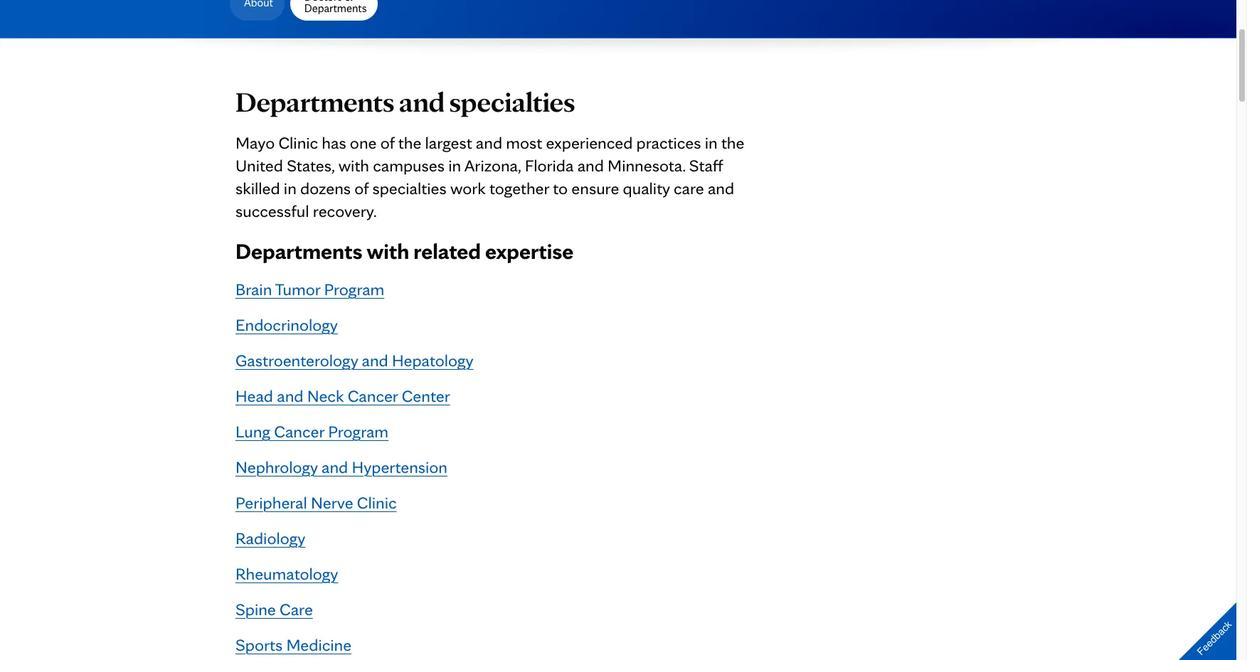 Task type: vqa. For each thing, say whether or not it's contained in the screenshot.
Departments corresponding to Departments with related expertise
yes



Task type: locate. For each thing, give the bounding box(es) containing it.
1 horizontal spatial cancer
[[348, 386, 398, 406]]

0 horizontal spatial in
[[284, 178, 297, 199]]

and left neck
[[277, 386, 304, 406]]

departments inside menu bar
[[305, 1, 367, 15]]

clinic up states,
[[279, 132, 318, 153]]

0 vertical spatial of
[[381, 132, 395, 153]]

1 horizontal spatial specialties
[[449, 85, 576, 119]]

spine care
[[236, 599, 313, 620]]

0 horizontal spatial cancer
[[274, 421, 325, 442]]

departments for departments and specialties
[[236, 85, 395, 119]]

neck
[[307, 386, 344, 406]]

2 vertical spatial in
[[284, 178, 297, 199]]

0 vertical spatial program
[[324, 279, 385, 300]]

0 vertical spatial departments
[[305, 1, 367, 15]]

0 vertical spatial clinic
[[279, 132, 318, 153]]

in
[[705, 132, 718, 153], [449, 155, 461, 176], [284, 178, 297, 199]]

recovery.
[[313, 201, 377, 221]]

gastroenterology and hepatology
[[236, 350, 474, 371]]

specialties inside mayo clinic has one of the largest and most experienced practices in the united states, with campuses in arizona, florida and minnesota. staff skilled in dozens of specialties work together to ensure quality care and successful recovery.
[[373, 178, 447, 199]]

1 horizontal spatial in
[[449, 155, 461, 176]]

departments
[[305, 1, 367, 15], [236, 85, 395, 119], [236, 237, 363, 265]]

specialties down campuses
[[373, 178, 447, 199]]

gastroenterology and hepatology link
[[236, 350, 474, 371]]

clinic down the hypertension
[[357, 493, 397, 513]]

the
[[399, 132, 422, 153], [722, 132, 745, 153]]

with
[[339, 155, 369, 176], [367, 237, 409, 265]]

1 vertical spatial cancer
[[274, 421, 325, 442]]

with down recovery.
[[367, 237, 409, 265]]

program right tumor
[[324, 279, 385, 300]]

spine care link
[[236, 599, 313, 620]]

feedback button
[[1168, 591, 1248, 661]]

brain tumor program link
[[236, 279, 385, 300]]

work
[[451, 178, 486, 199]]

clinic
[[279, 132, 318, 153], [357, 493, 397, 513]]

and down experienced in the top of the page
[[578, 155, 604, 176]]

specialties
[[449, 85, 576, 119], [373, 178, 447, 199]]

in down largest at the left top of the page
[[449, 155, 461, 176]]

gastroenterology
[[236, 350, 358, 371]]

and up head and neck cancer center link
[[362, 350, 389, 371]]

specialties up most
[[449, 85, 576, 119]]

most
[[506, 132, 543, 153]]

2 vertical spatial departments
[[236, 237, 363, 265]]

cancer up nephrology
[[274, 421, 325, 442]]

departments link
[[290, 0, 378, 21]]

lung cancer program
[[236, 421, 389, 442]]

mayo
[[236, 132, 275, 153]]

one
[[350, 132, 377, 153]]

0 vertical spatial with
[[339, 155, 369, 176]]

and up the arizona,
[[476, 132, 503, 153]]

1 horizontal spatial of
[[381, 132, 395, 153]]

cancer
[[348, 386, 398, 406], [274, 421, 325, 442]]

1 vertical spatial departments
[[236, 85, 395, 119]]

of right one
[[381, 132, 395, 153]]

and down staff
[[708, 178, 735, 199]]

together
[[490, 178, 550, 199]]

program down head and neck cancer center
[[328, 421, 389, 442]]

cancer down gastroenterology and hepatology link
[[348, 386, 398, 406]]

hepatology
[[392, 350, 474, 371]]

program for lung cancer program
[[328, 421, 389, 442]]

1 vertical spatial specialties
[[373, 178, 447, 199]]

1 vertical spatial program
[[328, 421, 389, 442]]

to
[[553, 178, 568, 199]]

program
[[324, 279, 385, 300], [328, 421, 389, 442]]

care
[[674, 178, 705, 199]]

1 vertical spatial of
[[355, 178, 369, 199]]

1 vertical spatial clinic
[[357, 493, 397, 513]]

in up staff
[[705, 132, 718, 153]]

florida
[[525, 155, 574, 176]]

departments for departments with related expertise
[[236, 237, 363, 265]]

program for brain tumor program
[[324, 279, 385, 300]]

in up successful
[[284, 178, 297, 199]]

united
[[236, 155, 283, 176]]

endocrinology
[[236, 315, 338, 335]]

0 horizontal spatial clinic
[[279, 132, 318, 153]]

2 the from the left
[[722, 132, 745, 153]]

1 horizontal spatial clinic
[[357, 493, 397, 513]]

the up staff
[[722, 132, 745, 153]]

0 horizontal spatial of
[[355, 178, 369, 199]]

0 horizontal spatial specialties
[[373, 178, 447, 199]]

minnesota.
[[608, 155, 686, 176]]

head and neck cancer center
[[236, 386, 450, 406]]

the up campuses
[[399, 132, 422, 153]]

0 vertical spatial cancer
[[348, 386, 398, 406]]

with down one
[[339, 155, 369, 176]]

successful
[[236, 201, 309, 221]]

1 vertical spatial with
[[367, 237, 409, 265]]

of
[[381, 132, 395, 153], [355, 178, 369, 199]]

2 horizontal spatial in
[[705, 132, 718, 153]]

medicine
[[286, 635, 352, 656]]

expertise
[[486, 237, 574, 265]]

menu item
[[227, 0, 287, 26]]

rheumatology link
[[236, 564, 338, 584]]

mayo clinic has one of the largest and most experienced practices in the united states, with campuses in arizona, florida and minnesota. staff skilled in dozens of specialties work together to ensure quality care and successful recovery.
[[236, 132, 745, 221]]

and
[[399, 85, 445, 119], [476, 132, 503, 153], [578, 155, 604, 176], [708, 178, 735, 199], [362, 350, 389, 371], [277, 386, 304, 406], [322, 457, 348, 478]]

nephrology and hypertension
[[236, 457, 448, 478]]

sports medicine link
[[236, 635, 352, 656]]

1 horizontal spatial the
[[722, 132, 745, 153]]

lung
[[236, 421, 270, 442]]

0 horizontal spatial the
[[399, 132, 422, 153]]

brain
[[236, 279, 272, 300]]

of up recovery.
[[355, 178, 369, 199]]

spine
[[236, 599, 276, 620]]



Task type: describe. For each thing, give the bounding box(es) containing it.
practices
[[637, 132, 702, 153]]

experienced
[[546, 132, 633, 153]]

tumor
[[275, 279, 320, 300]]

radiology link
[[236, 528, 306, 549]]

arizona,
[[465, 155, 521, 176]]

endocrinology link
[[236, 315, 338, 335]]

lung cancer program link
[[236, 421, 389, 442]]

head and neck cancer center link
[[236, 386, 450, 406]]

staff
[[690, 155, 723, 176]]

care
[[280, 599, 313, 620]]

and up largest at the left top of the page
[[399, 85, 445, 119]]

0 vertical spatial specialties
[[449, 85, 576, 119]]

related
[[414, 237, 481, 265]]

campuses
[[373, 155, 445, 176]]

peripheral
[[236, 493, 307, 513]]

hypertension
[[352, 457, 448, 478]]

1 the from the left
[[399, 132, 422, 153]]

departments with related expertise
[[236, 237, 574, 265]]

quality
[[623, 178, 670, 199]]

center
[[402, 386, 450, 406]]

with inside mayo clinic has one of the largest and most experienced practices in the united states, with campuses in arizona, florida and minnesota. staff skilled in dozens of specialties work together to ensure quality care and successful recovery.
[[339, 155, 369, 176]]

peripheral nerve clinic
[[236, 493, 397, 513]]

0 vertical spatial in
[[705, 132, 718, 153]]

and up nerve
[[322, 457, 348, 478]]

departments menu bar
[[210, 0, 381, 26]]

1 vertical spatial in
[[449, 155, 461, 176]]

dozens
[[300, 178, 351, 199]]

head
[[236, 386, 273, 406]]

peripheral nerve clinic link
[[236, 493, 397, 513]]

has
[[322, 132, 346, 153]]

largest
[[425, 132, 472, 153]]

rheumatology
[[236, 564, 338, 584]]

states,
[[287, 155, 335, 176]]

departments and specialties
[[236, 85, 576, 119]]

nephrology and hypertension link
[[236, 457, 448, 478]]

sports
[[236, 635, 283, 656]]

sports medicine
[[236, 635, 352, 656]]

nerve
[[311, 493, 353, 513]]

skilled
[[236, 178, 280, 199]]

nephrology
[[236, 457, 318, 478]]

radiology
[[236, 528, 306, 549]]

ensure
[[572, 178, 620, 199]]

clinic inside mayo clinic has one of the largest and most experienced practices in the united states, with campuses in arizona, florida and minnesota. staff skilled in dozens of specialties work together to ensure quality care and successful recovery.
[[279, 132, 318, 153]]

brain tumor program
[[236, 279, 385, 300]]

departments for departments
[[305, 1, 367, 15]]

feedback
[[1196, 619, 1235, 658]]



